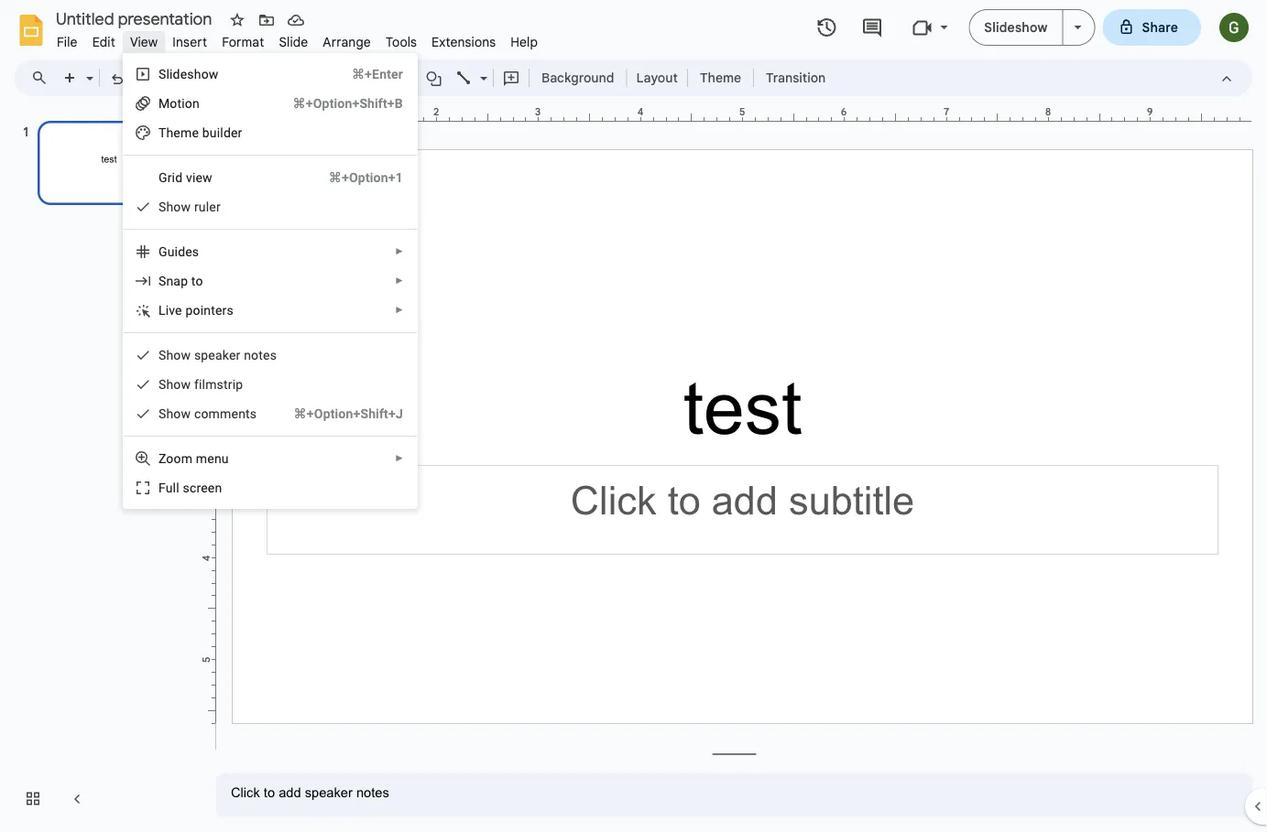 Task type: vqa. For each thing, say whether or not it's contained in the screenshot.
Numbered List Menu IMAGE
no



Task type: describe. For each thing, give the bounding box(es) containing it.
insert
[[173, 34, 207, 50]]

m
[[180, 125, 192, 140]]

extensions
[[432, 34, 496, 50]]

the m e builder
[[158, 125, 242, 140]]

⌘+option+1 element
[[307, 169, 403, 187]]

gui d es
[[158, 244, 199, 259]]

show r uler
[[158, 199, 221, 214]]

insert menu item
[[165, 31, 215, 53]]

uler
[[199, 199, 221, 214]]

⌘+enter
[[352, 66, 403, 82]]

show for show f ilmstrip
[[158, 377, 191, 392]]

live pointers l element
[[158, 303, 239, 318]]

format menu item
[[215, 31, 272, 53]]

zoom menu z element
[[158, 451, 234, 466]]

slide menu item
[[272, 31, 316, 53]]

edit
[[92, 34, 115, 50]]

view
[[130, 34, 158, 50]]

gui
[[158, 244, 178, 259]]

Menus field
[[23, 65, 63, 91]]

arrange
[[323, 34, 371, 50]]

⌘+option+shift+b element
[[271, 94, 403, 113]]

the
[[158, 125, 180, 140]]

g
[[158, 170, 167, 185]]

main toolbar
[[54, 64, 835, 92]]

view menu item
[[123, 31, 165, 53]]

guides d element
[[158, 244, 205, 259]]

e
[[192, 125, 199, 140]]

show f ilmstrip
[[158, 377, 243, 392]]

share
[[1142, 19, 1178, 35]]

background
[[542, 70, 614, 86]]

2 ► from the top
[[395, 276, 404, 286]]

show speaker notes n element
[[158, 348, 282, 363]]

full screen u element
[[158, 481, 228, 496]]

menu bar inside menu bar banner
[[49, 24, 545, 54]]

f
[[158, 481, 166, 496]]

edit menu item
[[85, 31, 123, 53]]

rid
[[167, 170, 183, 185]]

Star checkbox
[[225, 7, 250, 33]]

u
[[166, 481, 173, 496]]

slideshow button
[[969, 9, 1063, 46]]

► for z oom menu
[[395, 454, 404, 464]]

show c omments
[[158, 406, 257, 422]]

theme button
[[692, 64, 750, 92]]

⌘+enter element
[[330, 65, 403, 83]]

layout button
[[631, 64, 684, 92]]

r
[[194, 199, 199, 214]]

ive
[[166, 303, 182, 318]]

builder
[[202, 125, 242, 140]]

slideshow for slideshow button
[[984, 19, 1048, 35]]

⌘+option+shift+j element
[[272, 405, 403, 423]]

f
[[194, 377, 199, 392]]

otes
[[251, 348, 277, 363]]

l ive pointers
[[158, 303, 234, 318]]

snap to
[[158, 274, 203, 289]]

transition button
[[758, 64, 834, 92]]

file
[[57, 34, 78, 50]]

z oom menu
[[158, 451, 229, 466]]

motion
[[158, 96, 200, 111]]



Task type: locate. For each thing, give the bounding box(es) containing it.
application
[[0, 0, 1267, 833]]

slide
[[279, 34, 308, 50]]

show filmstrip f element
[[158, 377, 249, 392]]

slideshow p element
[[158, 66, 224, 82]]

theme
[[700, 70, 741, 86]]

ll
[[173, 481, 179, 496]]

application containing slideshow
[[0, 0, 1267, 833]]

shape image
[[424, 65, 445, 91]]

g rid view
[[158, 170, 212, 185]]

new slide with layout image
[[82, 66, 93, 72]]

speaker
[[194, 348, 241, 363]]

share button
[[1103, 9, 1201, 46]]

show for show speaker n otes
[[158, 348, 191, 363]]

ilmstrip
[[199, 377, 243, 392]]

3 show from the top
[[158, 377, 191, 392]]

show speaker n otes
[[158, 348, 277, 363]]

screen
[[183, 481, 222, 496]]

l
[[158, 303, 166, 318]]

extensions menu item
[[424, 31, 503, 53]]

n
[[244, 348, 251, 363]]

es
[[185, 244, 199, 259]]

pointers
[[185, 303, 234, 318]]

grid view g element
[[158, 170, 218, 185]]

►
[[395, 246, 404, 257], [395, 276, 404, 286], [395, 305, 404, 316], [395, 454, 404, 464]]

file menu item
[[49, 31, 85, 53]]

omments
[[201, 406, 257, 422]]

2 show from the top
[[158, 348, 191, 363]]

show left 'c'
[[158, 406, 191, 422]]

z
[[158, 451, 166, 466]]

menu containing slideshow
[[116, 53, 418, 833]]

tools menu item
[[378, 31, 424, 53]]

menu bar containing file
[[49, 24, 545, 54]]

to
[[191, 274, 203, 289]]

help menu item
[[503, 31, 545, 53]]

background button
[[533, 64, 623, 92]]

⌘+option+1
[[329, 170, 403, 185]]

1 show from the top
[[158, 199, 191, 214]]

snap to x element
[[158, 274, 209, 289]]

menu inside application
[[116, 53, 418, 833]]

show
[[158, 199, 191, 214], [158, 348, 191, 363], [158, 377, 191, 392], [158, 406, 191, 422]]

layout
[[636, 70, 678, 86]]

format
[[222, 34, 264, 50]]

slideshow
[[984, 19, 1048, 35], [158, 66, 219, 82]]

help
[[511, 34, 538, 50]]

0 vertical spatial slideshow
[[984, 19, 1048, 35]]

show comments c element
[[158, 406, 262, 422]]

oom
[[166, 451, 193, 466]]

theme builder m element
[[158, 125, 248, 140]]

menu
[[116, 53, 418, 833]]

► for es
[[395, 246, 404, 257]]

1 horizontal spatial slideshow
[[984, 19, 1048, 35]]

tools
[[386, 34, 417, 50]]

show up show f ilmstrip
[[158, 348, 191, 363]]

show for show r uler
[[158, 199, 191, 214]]

show left f
[[158, 377, 191, 392]]

1 vertical spatial slideshow
[[158, 66, 219, 82]]

slideshow up motion a element
[[158, 66, 219, 82]]

1 ► from the top
[[395, 246, 404, 257]]

slideshow left the presentation options icon
[[984, 19, 1048, 35]]

presentation options image
[[1074, 26, 1082, 29]]

transition
[[766, 70, 826, 86]]

show for show c omments
[[158, 406, 191, 422]]

d
[[178, 244, 185, 259]]

menu
[[196, 451, 229, 466]]

show ruler r element
[[158, 199, 226, 214]]

4 show from the top
[[158, 406, 191, 422]]

► for l ive pointers
[[395, 305, 404, 316]]

view
[[186, 170, 212, 185]]

navigation
[[0, 104, 202, 833]]

0 horizontal spatial slideshow
[[158, 66, 219, 82]]

3 ► from the top
[[395, 305, 404, 316]]

c
[[194, 406, 201, 422]]

motion a element
[[158, 96, 205, 111]]

show left r
[[158, 199, 191, 214]]

menu bar
[[49, 24, 545, 54]]

⌘+option+shift+b
[[293, 96, 403, 111]]

arrange menu item
[[316, 31, 378, 53]]

menu bar banner
[[0, 0, 1267, 833]]

slideshow inside button
[[984, 19, 1048, 35]]

f u ll screen
[[158, 481, 222, 496]]

4 ► from the top
[[395, 454, 404, 464]]

snap
[[158, 274, 188, 289]]

Rename text field
[[49, 7, 223, 29]]

slideshow for slideshow p element
[[158, 66, 219, 82]]

⌘+option+shift+j
[[294, 406, 403, 422]]



